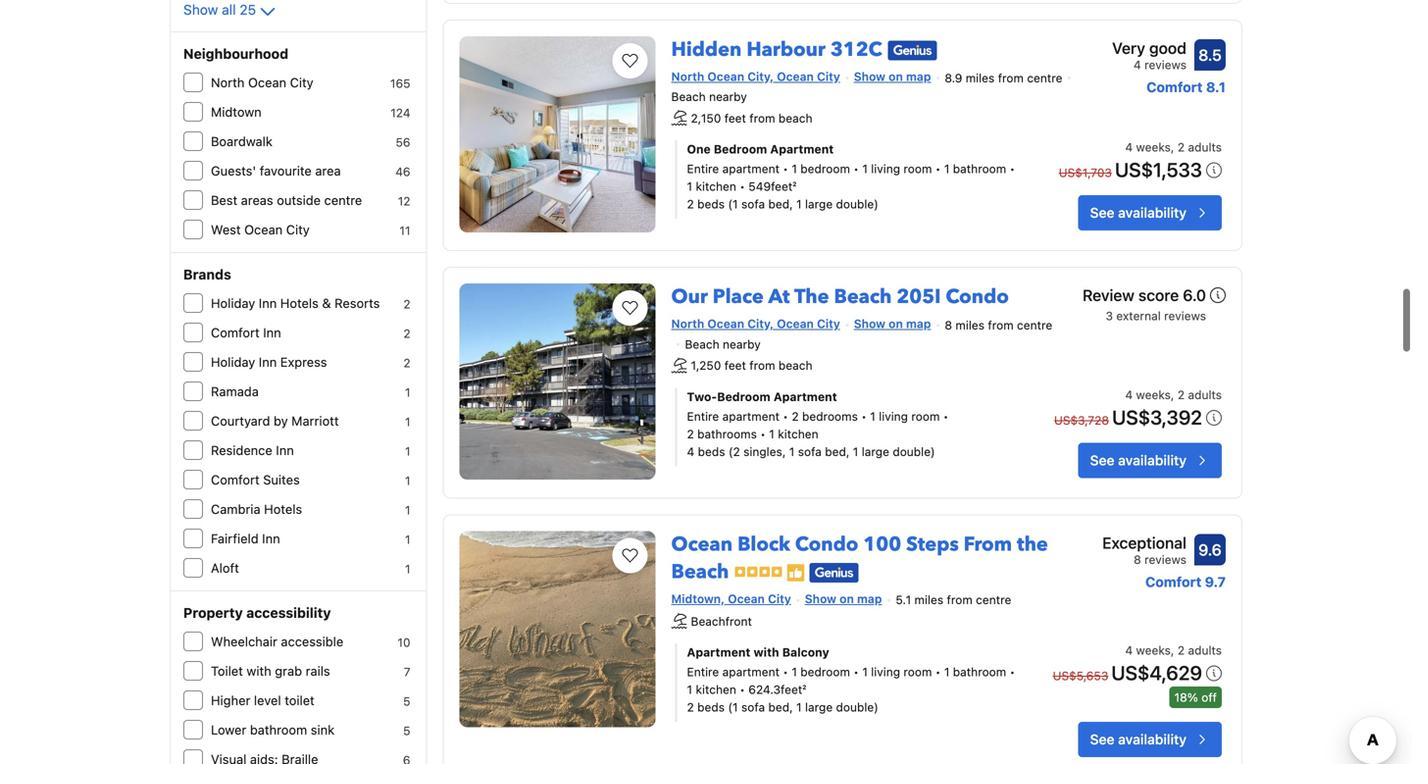 Task type: vqa. For each thing, say whether or not it's contained in the screenshot.


Task type: describe. For each thing, give the bounding box(es) containing it.
from for 8
[[988, 318, 1014, 332]]

centre for 8.9 miles from centre beach nearby
[[1027, 71, 1063, 85]]

very good 4 reviews
[[1112, 39, 1187, 72]]

apartment for block
[[723, 665, 780, 679]]

25
[[240, 1, 256, 18]]

2 adults from the top
[[1188, 388, 1222, 401]]

10
[[398, 636, 411, 649]]

exceptional 8 reviews
[[1103, 533, 1187, 566]]

our place at the beach 205i condo link
[[671, 276, 1009, 311]]

our place at the beach 205i condo
[[671, 284, 1009, 311]]

from
[[964, 531, 1012, 558]]

balcony
[[782, 645, 829, 659]]

large inside 'two-bedroom apartment entire apartment • 2 bedrooms • 1 living room • 2 bathrooms • 1 kitchen 4 beds (2 singles, 1 sofa bed, 1 large double)'
[[862, 445, 890, 458]]

beds for hidden
[[698, 197, 725, 211]]

city for west ocean city
[[286, 222, 310, 237]]

show all 25
[[183, 1, 256, 18]]

hidden harbour 312c image
[[460, 36, 656, 232]]

beach for 8.9 miles from centre beach nearby
[[671, 90, 706, 104]]

2 , from the top
[[1171, 388, 1174, 401]]

3
[[1106, 309, 1113, 323]]

124
[[391, 106, 411, 120]]

apartment inside "apartment with balcony entire apartment • 1 bedroom • 1 living room • 1 bathroom • 1 kitchen • 624.3feet² 2 beds (1 sofa bed, 1 large double)"
[[687, 645, 751, 659]]

hidden harbour 312c
[[671, 36, 882, 63]]

7
[[404, 665, 411, 679]]

external
[[1117, 309, 1161, 323]]

living for 312c
[[871, 162, 900, 176]]

see availability for hidden harbour 312c
[[1090, 205, 1187, 221]]

beach for us$1,533
[[779, 111, 813, 125]]

8 inside exceptional 8 reviews
[[1134, 553, 1141, 566]]

us$1,703
[[1059, 166, 1112, 180]]

adults for ocean block condo 100 steps from the beach
[[1188, 644, 1222, 657]]

north down neighbourhood
[[211, 75, 245, 90]]

comfort for comfort 9.7
[[1146, 574, 1202, 590]]

all
[[222, 1, 236, 18]]

2,150
[[691, 111, 721, 125]]

6.0
[[1183, 286, 1206, 305]]

grab
[[275, 664, 302, 678]]

map for condo
[[857, 592, 882, 605]]

review score element
[[1083, 284, 1206, 307]]

best
[[211, 193, 237, 207]]

56
[[396, 135, 411, 149]]

score
[[1139, 286, 1179, 305]]

toilet
[[285, 693, 315, 708]]

weeks for ocean block condo 100 steps from the beach
[[1136, 644, 1171, 657]]

apartment inside 'two-bedroom apartment entire apartment • 2 bedrooms • 1 living room • 2 bathrooms • 1 kitchen 4 beds (2 singles, 1 sofa bed, 1 large double)'
[[723, 409, 780, 423]]

very
[[1112, 39, 1146, 57]]

brands
[[183, 266, 231, 282]]

steps
[[906, 531, 959, 558]]

hidden
[[671, 36, 742, 63]]

from for 1,250
[[750, 358, 775, 372]]

city down 312c on the right of page
[[817, 70, 840, 83]]

us$5,653
[[1053, 669, 1109, 683]]

bedrooms
[[802, 409, 858, 423]]

4 for us$3,392
[[1125, 388, 1133, 401]]

9.7
[[1205, 574, 1226, 590]]

bedroom for us$3,392
[[717, 390, 771, 403]]

good
[[1149, 39, 1187, 57]]

beach for 8 miles from centre beach nearby
[[685, 337, 720, 351]]

2 weeks from the top
[[1136, 388, 1171, 401]]

1 vertical spatial hotels
[[264, 502, 302, 516]]

availability for hidden harbour 312c
[[1118, 205, 1187, 221]]

inn for comfort inn
[[263, 325, 281, 340]]

area
[[315, 163, 341, 178]]

us$4,629
[[1112, 661, 1202, 684]]

4 weeks , 2 adults for hidden harbour 312c
[[1125, 140, 1222, 154]]

large for 312c
[[805, 197, 833, 211]]

midtown
[[211, 104, 262, 119]]

2 availability from the top
[[1118, 452, 1187, 468]]

review score 6.0 3 external reviews
[[1083, 286, 1206, 323]]

sink
[[311, 722, 335, 737]]

exceptional
[[1103, 533, 1187, 552]]

inn for residence inn
[[276, 443, 294, 458]]

centre for 5.1 miles from centre
[[976, 593, 1012, 607]]

the
[[1017, 531, 1048, 558]]

one bedroom apartment entire apartment • 1 bedroom • 1 living room • 1 bathroom • 1 kitchen • 549feet² 2 beds (1 sofa bed, 1 large double)
[[687, 142, 1015, 211]]

2 4 weeks , 2 adults from the top
[[1125, 388, 1222, 401]]

see for hidden harbour 312c
[[1090, 205, 1115, 221]]

reviews inside review score 6.0 3 external reviews
[[1164, 309, 1206, 323]]

areas
[[241, 193, 273, 207]]

at
[[768, 284, 790, 311]]

by
[[274, 413, 288, 428]]

comfort for comfort suites
[[211, 472, 260, 487]]

fairfield
[[211, 531, 259, 546]]

ocean block condo 100 steps from the beach
[[671, 531, 1048, 585]]

kitchen inside 'two-bedroom apartment entire apartment • 2 bedrooms • 1 living room • 2 bathrooms • 1 kitchen 4 beds (2 singles, 1 sofa bed, 1 large double)'
[[778, 427, 819, 441]]

lower
[[211, 722, 246, 737]]

north ocean city, ocean city for us$1,533
[[671, 70, 840, 83]]

property accessibility
[[183, 605, 331, 621]]

from for 5.1
[[947, 593, 973, 607]]

entire inside 'two-bedroom apartment entire apartment • 2 bedrooms • 1 living room • 2 bathrooms • 1 kitchen 4 beds (2 singles, 1 sofa bed, 1 large double)'
[[687, 409, 719, 423]]

with for grab
[[247, 664, 271, 678]]

two-
[[687, 390, 717, 403]]

boardwalk
[[211, 134, 273, 149]]

2,150 feet from beach
[[691, 111, 813, 125]]

room for condo
[[904, 665, 932, 679]]

our place at the beach 205i condo image
[[460, 284, 656, 480]]

312c
[[831, 36, 882, 63]]

2 vertical spatial miles
[[915, 593, 944, 607]]

availability for ocean block condo 100 steps from the beach
[[1118, 731, 1187, 748]]

comfort inn
[[211, 325, 281, 340]]

miles for us$3,392
[[956, 318, 985, 332]]

our
[[671, 284, 708, 311]]

show for us$3,392
[[854, 317, 886, 331]]

beach for our place at the beach 205i condo
[[834, 284, 892, 311]]

residence inn
[[211, 443, 294, 458]]

bed, for condo
[[768, 700, 793, 714]]

rails
[[306, 664, 330, 678]]

accessibility
[[246, 605, 331, 621]]

9.6
[[1199, 540, 1222, 559]]

city, for us$1,533
[[748, 70, 774, 83]]

1,250
[[691, 358, 721, 372]]

sofa for block
[[741, 700, 765, 714]]

nearby for us$3,392
[[723, 337, 761, 351]]

holiday inn express
[[211, 355, 327, 369]]

5 for sink
[[403, 724, 411, 738]]

holiday for holiday inn express
[[211, 355, 255, 369]]

neighbourhood
[[183, 46, 288, 62]]

cambria hotels
[[211, 502, 302, 516]]

inn for fairfield inn
[[262, 531, 280, 546]]

ocean down harbour
[[777, 70, 814, 83]]

very good element
[[1112, 36, 1187, 60]]

north for us$3,392
[[671, 317, 704, 331]]

hidden harbour 312c link
[[671, 28, 882, 63]]

scored 9.6 element
[[1195, 534, 1226, 565]]

show for us$4,629
[[805, 592, 837, 605]]

city for north ocean city
[[290, 75, 314, 90]]

us$3,728
[[1054, 413, 1109, 427]]

place
[[713, 284, 764, 311]]

8.9 miles from centre beach nearby
[[671, 71, 1063, 104]]

5.1 miles from centre
[[896, 593, 1012, 607]]

sofa for harbour
[[741, 197, 765, 211]]

west
[[211, 222, 241, 237]]

double) for condo
[[836, 700, 879, 714]]

11
[[400, 224, 411, 237]]

outside
[[277, 193, 321, 207]]

double) for 312c
[[836, 197, 879, 211]]

reviews inside very good 4 reviews
[[1145, 58, 1187, 72]]

us$1,533
[[1115, 158, 1202, 181]]

harbour
[[747, 36, 826, 63]]

feet for us$1,533
[[725, 111, 746, 125]]

beds for ocean
[[698, 700, 725, 714]]

see availability for ocean block condo 100 steps from the beach
[[1090, 731, 1187, 748]]

two-bedroom apartment link
[[687, 388, 1019, 405]]

two-bedroom apartment entire apartment • 2 bedrooms • 1 living room • 2 bathrooms • 1 kitchen 4 beds (2 singles, 1 sofa bed, 1 large double)
[[687, 390, 949, 458]]

on for condo
[[840, 592, 854, 605]]

best areas outside centre
[[211, 193, 362, 207]]

entire for ocean
[[687, 665, 719, 679]]

ocean down areas
[[244, 222, 283, 237]]

city down the our place at the beach 205i condo
[[817, 317, 840, 331]]

north ocean city, ocean city for us$3,392
[[671, 317, 840, 331]]

2 inside one bedroom apartment entire apartment • 1 bedroom • 1 living room • 1 bathroom • 1 kitchen • 549feet² 2 beds (1 sofa bed, 1 large double)
[[687, 197, 694, 211]]

inn for holiday inn hotels & resorts
[[259, 296, 277, 310]]

inn for holiday inn express
[[259, 355, 277, 369]]

4 inside very good 4 reviews
[[1134, 58, 1141, 72]]

north ocean city
[[211, 75, 314, 90]]

off
[[1202, 691, 1217, 704]]

bed, inside 'two-bedroom apartment entire apartment • 2 bedrooms • 1 living room • 2 bathrooms • 1 kitchen 4 beds (2 singles, 1 sofa bed, 1 large double)'
[[825, 445, 850, 458]]



Task type: locate. For each thing, give the bounding box(es) containing it.
&
[[322, 296, 331, 310]]

adults up off
[[1188, 644, 1222, 657]]

0 vertical spatial beds
[[698, 197, 725, 211]]

one bedroom apartment link
[[687, 140, 1019, 158]]

toilet with grab rails
[[211, 664, 330, 678]]

2 bedroom from the top
[[801, 665, 850, 679]]

centre down the area
[[324, 193, 362, 207]]

1 vertical spatial nearby
[[723, 337, 761, 351]]

review
[[1083, 286, 1135, 305]]

kitchen left 624.3feet²
[[696, 683, 736, 696]]

1 vertical spatial sofa
[[798, 445, 822, 458]]

see availability link down 'us$3,392'
[[1079, 443, 1222, 478]]

2 vertical spatial see availability
[[1090, 731, 1187, 748]]

(1 inside one bedroom apartment entire apartment • 1 bedroom • 1 living room • 1 bathroom • 1 kitchen • 549feet² 2 beds (1 sofa bed, 1 large double)
[[728, 197, 738, 211]]

0 vertical spatial 8
[[945, 318, 952, 332]]

3 see from the top
[[1090, 731, 1115, 748]]

1 vertical spatial holiday
[[211, 355, 255, 369]]

18%
[[1175, 691, 1198, 704]]

large down one bedroom apartment link
[[805, 197, 833, 211]]

show on map down 312c on the right of page
[[854, 70, 931, 83]]

entire down the two-
[[687, 409, 719, 423]]

0 vertical spatial on
[[889, 70, 903, 83]]

centre for 8 miles from centre beach nearby
[[1017, 318, 1053, 332]]

feet right 2,150
[[725, 111, 746, 125]]

from inside 8 miles from centre beach nearby
[[988, 318, 1014, 332]]

bed, inside one bedroom apartment entire apartment • 1 bedroom • 1 living room • 1 bathroom • 1 kitchen • 549feet² 2 beds (1 sofa bed, 1 large double)
[[768, 197, 793, 211]]

see down the us$3,728
[[1090, 452, 1115, 468]]

bedroom down 1,250 feet from beach
[[717, 390, 771, 403]]

1 vertical spatial kitchen
[[778, 427, 819, 441]]

0 horizontal spatial with
[[247, 664, 271, 678]]

3 4 weeks , 2 adults from the top
[[1125, 644, 1222, 657]]

3 , from the top
[[1171, 644, 1174, 657]]

1 vertical spatial see
[[1090, 452, 1115, 468]]

large for condo
[[805, 700, 833, 714]]

bed, down 624.3feet²
[[768, 700, 793, 714]]

2 vertical spatial adults
[[1188, 644, 1222, 657]]

1 vertical spatial large
[[862, 445, 890, 458]]

2 see from the top
[[1090, 452, 1115, 468]]

1 see availability link from the top
[[1079, 195, 1222, 231]]

see availability down 'us$3,392'
[[1090, 452, 1187, 468]]

nearby inside 8 miles from centre beach nearby
[[723, 337, 761, 351]]

0 vertical spatial kitchen
[[696, 180, 736, 193]]

city down block
[[768, 592, 791, 605]]

show on map down "ocean block condo 100 steps from the beach"
[[805, 592, 882, 605]]

1 vertical spatial beds
[[698, 445, 725, 458]]

holiday up comfort inn
[[211, 296, 255, 310]]

centre left the 3
[[1017, 318, 1053, 332]]

beds down beachfront
[[698, 700, 725, 714]]

1 beach from the top
[[779, 111, 813, 125]]

genius discounts available at this property. image
[[888, 41, 937, 60], [888, 41, 937, 60], [810, 563, 859, 583], [810, 563, 859, 583]]

1 vertical spatial city,
[[748, 317, 774, 331]]

show
[[183, 1, 218, 18], [854, 70, 886, 83], [854, 317, 886, 331], [805, 592, 837, 605]]

bed,
[[768, 197, 793, 211], [825, 445, 850, 458], [768, 700, 793, 714]]

1 vertical spatial miles
[[956, 318, 985, 332]]

(1 inside "apartment with balcony entire apartment • 1 bedroom • 1 living room • 1 bathroom • 1 kitchen • 624.3feet² 2 beds (1 sofa bed, 1 large double)"
[[728, 700, 738, 714]]

from for 8.9
[[998, 71, 1024, 85]]

2 beds from the top
[[698, 445, 725, 458]]

centre down from at the bottom right
[[976, 593, 1012, 607]]

show up balcony
[[805, 592, 837, 605]]

1 vertical spatial feet
[[725, 358, 746, 372]]

2 holiday from the top
[[211, 355, 255, 369]]

apartment inside 'two-bedroom apartment entire apartment • 2 bedrooms • 1 living room • 2 bathrooms • 1 kitchen 4 beds (2 singles, 1 sofa bed, 1 large double)'
[[774, 390, 837, 403]]

show all 25 button
[[183, 0, 280, 24]]

,
[[1171, 140, 1174, 154], [1171, 388, 1174, 401], [1171, 644, 1174, 657]]

1 apartment from the top
[[723, 162, 780, 176]]

double)
[[836, 197, 879, 211], [893, 445, 935, 458], [836, 700, 879, 714]]

living inside one bedroom apartment entire apartment • 1 bedroom • 1 living room • 1 bathroom • 1 kitchen • 549feet² 2 beds (1 sofa bed, 1 large double)
[[871, 162, 900, 176]]

0 vertical spatial hotels
[[280, 296, 319, 310]]

double) inside "apartment with balcony entire apartment • 1 bedroom • 1 living room • 1 bathroom • 1 kitchen • 624.3feet² 2 beds (1 sofa bed, 1 large double)"
[[836, 700, 879, 714]]

1 horizontal spatial 8
[[1134, 553, 1141, 566]]

from for 2,150
[[750, 111, 775, 125]]

ocean down neighbourhood
[[248, 75, 286, 90]]

show left all
[[183, 1, 218, 18]]

from
[[998, 71, 1024, 85], [750, 111, 775, 125], [988, 318, 1014, 332], [750, 358, 775, 372], [947, 593, 973, 607]]

4 left (2
[[687, 445, 695, 458]]

bathroom down level
[[250, 722, 307, 737]]

2 vertical spatial bathroom
[[250, 722, 307, 737]]

bedroom inside one bedroom apartment entire apartment • 1 bedroom • 1 living room • 1 bathroom • 1 kitchen • 549feet² 2 beds (1 sofa bed, 1 large double)
[[801, 162, 850, 176]]

wheelchair
[[211, 634, 277, 649]]

4 weeks , 2 adults up us$1,533
[[1125, 140, 1222, 154]]

bed, for 312c
[[768, 197, 793, 211]]

(1
[[728, 197, 738, 211], [728, 700, 738, 714]]

0 horizontal spatial 8
[[945, 318, 952, 332]]

2 vertical spatial apartment
[[723, 665, 780, 679]]

show on map for 312c
[[854, 70, 931, 83]]

2 vertical spatial weeks
[[1136, 644, 1171, 657]]

, up 'us$3,392'
[[1171, 388, 1174, 401]]

, for hidden harbour 312c
[[1171, 140, 1174, 154]]

higher level toilet
[[211, 693, 315, 708]]

ocean block condo 100 steps from the beach link
[[671, 523, 1048, 585]]

living down apartment with balcony link
[[871, 665, 900, 679]]

adults up us$1,533
[[1188, 140, 1222, 154]]

fairfield inn
[[211, 531, 280, 546]]

living down one bedroom apartment link
[[871, 162, 900, 176]]

2 vertical spatial beds
[[698, 700, 725, 714]]

624.3feet²
[[749, 683, 807, 696]]

apartment inside one bedroom apartment entire apartment • 1 bedroom • 1 living room • 1 bathroom • 1 kitchen • 549feet² 2 beds (1 sofa bed, 1 large double)
[[770, 142, 834, 156]]

beach up the midtown,
[[671, 558, 729, 585]]

bedroom down balcony
[[801, 665, 850, 679]]

living for condo
[[871, 665, 900, 679]]

beach up one bedroom apartment link
[[779, 111, 813, 125]]

0 vertical spatial condo
[[946, 284, 1009, 311]]

1 vertical spatial adults
[[1188, 388, 1222, 401]]

nearby inside 8.9 miles from centre beach nearby
[[709, 90, 747, 104]]

with
[[754, 645, 779, 659], [247, 664, 271, 678]]

0 vertical spatial bed,
[[768, 197, 793, 211]]

beach inside 8 miles from centre beach nearby
[[685, 337, 720, 351]]

adults up 'us$3,392'
[[1188, 388, 1222, 401]]

cambria
[[211, 502, 260, 516]]

centre right 8.9
[[1027, 71, 1063, 85]]

beds inside one bedroom apartment entire apartment • 1 bedroom • 1 living room • 1 bathroom • 1 kitchen • 549feet² 2 beds (1 sofa bed, 1 large double)
[[698, 197, 725, 211]]

kitchen inside "apartment with balcony entire apartment • 1 bedroom • 1 living room • 1 bathroom • 1 kitchen • 624.3feet² 2 beds (1 sofa bed, 1 large double)"
[[696, 683, 736, 696]]

centre inside 8 miles from centre beach nearby
[[1017, 318, 1053, 332]]

1 north ocean city, ocean city from the top
[[671, 70, 840, 83]]

on for 312c
[[889, 70, 903, 83]]

0 vertical spatial adults
[[1188, 140, 1222, 154]]

1 adults from the top
[[1188, 140, 1222, 154]]

beachfront
[[691, 614, 752, 628]]

beach inside 8.9 miles from centre beach nearby
[[671, 90, 706, 104]]

ocean down hidden
[[708, 70, 744, 83]]

guests' favourite area
[[211, 163, 341, 178]]

holiday
[[211, 296, 255, 310], [211, 355, 255, 369]]

bathroom down 8.9
[[953, 162, 1007, 176]]

2 vertical spatial apartment
[[687, 645, 751, 659]]

bedroom for 312c
[[801, 162, 850, 176]]

2 vertical spatial map
[[857, 592, 882, 605]]

1 , from the top
[[1171, 140, 1174, 154]]

beach
[[779, 111, 813, 125], [779, 358, 813, 372]]

2 feet from the top
[[725, 358, 746, 372]]

with inside "apartment with balcony entire apartment • 1 bedroom • 1 living room • 1 bathroom • 1 kitchen • 624.3feet² 2 beds (1 sofa bed, 1 large double)"
[[754, 645, 779, 659]]

0 vertical spatial living
[[871, 162, 900, 176]]

0 vertical spatial room
[[904, 162, 932, 176]]

, up us$4,629
[[1171, 644, 1174, 657]]

apartment with balcony link
[[687, 644, 1019, 661]]

map down 205i
[[906, 317, 931, 331]]

beach for us$3,392
[[779, 358, 813, 372]]

1 (1 from the top
[[728, 197, 738, 211]]

double) down two-bedroom apartment link
[[893, 445, 935, 458]]

1 see availability from the top
[[1090, 205, 1187, 221]]

4 weeks , 2 adults for ocean block condo 100 steps from the beach
[[1125, 644, 1222, 657]]

centre for best areas outside centre
[[324, 193, 362, 207]]

apartment up 624.3feet²
[[723, 665, 780, 679]]

reviews down good at top
[[1145, 58, 1187, 72]]

1 availability from the top
[[1118, 205, 1187, 221]]

see
[[1090, 205, 1115, 221], [1090, 452, 1115, 468], [1090, 731, 1115, 748]]

0 vertical spatial north ocean city, ocean city
[[671, 70, 840, 83]]

2 apartment from the top
[[723, 409, 780, 423]]

3 availability from the top
[[1118, 731, 1187, 748]]

bedroom
[[801, 162, 850, 176], [801, 665, 850, 679]]

3 apartment from the top
[[723, 665, 780, 679]]

1 weeks from the top
[[1136, 140, 1171, 154]]

see availability link for hidden harbour 312c
[[1079, 195, 1222, 231]]

4 for us$1,533
[[1125, 140, 1133, 154]]

2 vertical spatial kitchen
[[696, 683, 736, 696]]

marriott
[[292, 413, 339, 428]]

0 vertical spatial beach
[[779, 111, 813, 125]]

comfort suites
[[211, 472, 300, 487]]

beds inside "apartment with balcony entire apartment • 1 bedroom • 1 living room • 1 bathroom • 1 kitchen • 624.3feet² 2 beds (1 sofa bed, 1 large double)"
[[698, 700, 725, 714]]

room
[[904, 162, 932, 176], [912, 409, 940, 423], [904, 665, 932, 679]]

see availability link
[[1079, 195, 1222, 231], [1079, 443, 1222, 478], [1079, 722, 1222, 757]]

1 4 weeks , 2 adults from the top
[[1125, 140, 1222, 154]]

12
[[398, 194, 411, 208]]

comfort up cambria at the left of the page
[[211, 472, 260, 487]]

city, for us$3,392
[[748, 317, 774, 331]]

double) inside one bedroom apartment entire apartment • 1 bedroom • 1 living room • 1 bathroom • 1 kitchen • 549feet² 2 beds (1 sofa bed, 1 large double)
[[836, 197, 879, 211]]

availability
[[1118, 205, 1187, 221], [1118, 452, 1187, 468], [1118, 731, 1187, 748]]

1 vertical spatial show on map
[[854, 317, 931, 331]]

1 vertical spatial on
[[889, 317, 903, 331]]

accessible
[[281, 634, 344, 649]]

sofa
[[741, 197, 765, 211], [798, 445, 822, 458], [741, 700, 765, 714]]

sofa inside "apartment with balcony entire apartment • 1 bedroom • 1 living room • 1 bathroom • 1 kitchen • 624.3feet² 2 beds (1 sofa bed, 1 large double)"
[[741, 700, 765, 714]]

205i
[[897, 284, 941, 311]]

3 entire from the top
[[687, 665, 719, 679]]

living inside "apartment with balcony entire apartment • 1 bedroom • 1 living room • 1 bathroom • 1 kitchen • 624.3feet² 2 beds (1 sofa bed, 1 large double)"
[[871, 665, 900, 679]]

entire inside one bedroom apartment entire apartment • 1 bedroom • 1 living room • 1 bathroom • 1 kitchen • 549feet² 2 beds (1 sofa bed, 1 large double)
[[687, 162, 719, 176]]

8
[[945, 318, 952, 332], [1134, 553, 1141, 566]]

0 vertical spatial reviews
[[1145, 58, 1187, 72]]

bed, inside "apartment with balcony entire apartment • 1 bedroom • 1 living room • 1 bathroom • 1 kitchen • 624.3feet² 2 beds (1 sofa bed, 1 large double)"
[[768, 700, 793, 714]]

1 vertical spatial map
[[906, 317, 931, 331]]

1 vertical spatial double)
[[893, 445, 935, 458]]

this property is part of our preferred partner programme. it is committed to providing commendable service and good value. it will pay us a higher commission if you make a booking. image
[[786, 563, 806, 583], [786, 563, 806, 583]]

map left 8.9
[[906, 70, 931, 83]]

1 vertical spatial reviews
[[1164, 309, 1206, 323]]

room inside "apartment with balcony entire apartment • 1 bedroom • 1 living room • 1 bathroom • 1 kitchen • 624.3feet² 2 beds (1 sofa bed, 1 large double)"
[[904, 665, 932, 679]]

bathroom for ocean block condo 100 steps from the beach
[[953, 665, 1007, 679]]

the
[[794, 284, 829, 311]]

1 vertical spatial bedroom
[[801, 665, 850, 679]]

large down two-bedroom apartment link
[[862, 445, 890, 458]]

2 vertical spatial see availability link
[[1079, 722, 1222, 757]]

1 vertical spatial with
[[247, 664, 271, 678]]

inn
[[259, 296, 277, 310], [263, 325, 281, 340], [259, 355, 277, 369], [276, 443, 294, 458], [262, 531, 280, 546]]

ocean up beachfront
[[728, 592, 765, 605]]

2 see availability link from the top
[[1079, 443, 1222, 478]]

2 vertical spatial availability
[[1118, 731, 1187, 748]]

(2
[[729, 445, 740, 458]]

beach up 8 miles from centre beach nearby
[[834, 284, 892, 311]]

2 vertical spatial room
[[904, 665, 932, 679]]

(1 for ocean
[[728, 700, 738, 714]]

0 vertical spatial sofa
[[741, 197, 765, 211]]

miles inside 8.9 miles from centre beach nearby
[[966, 71, 995, 85]]

see down the us$5,653 on the right bottom
[[1090, 731, 1115, 748]]

0 vertical spatial see availability
[[1090, 205, 1187, 221]]

2 (1 from the top
[[728, 700, 738, 714]]

1 vertical spatial ,
[[1171, 388, 1174, 401]]

north
[[671, 70, 704, 83], [211, 75, 245, 90], [671, 317, 704, 331]]

holiday for holiday inn hotels & resorts
[[211, 296, 255, 310]]

bedroom inside 'two-bedroom apartment entire apartment • 2 bedrooms • 1 living room • 2 bathrooms • 1 kitchen 4 beds (2 singles, 1 sofa bed, 1 large double)'
[[717, 390, 771, 403]]

from inside 8.9 miles from centre beach nearby
[[998, 71, 1024, 85]]

0 vertical spatial entire
[[687, 162, 719, 176]]

with left grab
[[247, 664, 271, 678]]

apartment for us$3,392
[[774, 390, 837, 403]]

on down "ocean block condo 100 steps from the beach"
[[840, 592, 854, 605]]

bedroom for condo
[[801, 665, 850, 679]]

bedroom
[[714, 142, 767, 156], [717, 390, 771, 403]]

ocean down 'place'
[[708, 317, 744, 331]]

north down "our" at top
[[671, 317, 704, 331]]

0 horizontal spatial condo
[[795, 531, 859, 558]]

2 vertical spatial see
[[1090, 731, 1115, 748]]

bathroom inside "apartment with balcony entire apartment • 1 bedroom • 1 living room • 1 bathroom • 1 kitchen • 624.3feet² 2 beds (1 sofa bed, 1 large double)"
[[953, 665, 1007, 679]]

double) down one bedroom apartment link
[[836, 197, 879, 211]]

sofa down bedrooms
[[798, 445, 822, 458]]

residence
[[211, 443, 272, 458]]

0 vertical spatial double)
[[836, 197, 879, 211]]

0 vertical spatial bedroom
[[714, 142, 767, 156]]

4 for us$4,629
[[1125, 644, 1133, 657]]

1 vertical spatial bathroom
[[953, 665, 1007, 679]]

large inside one bedroom apartment entire apartment • 1 bedroom • 1 living room • 1 bathroom • 1 kitchen • 549feet² 2 beds (1 sofa bed, 1 large double)
[[805, 197, 833, 211]]

0 vertical spatial map
[[906, 70, 931, 83]]

beds
[[698, 197, 725, 211], [698, 445, 725, 458], [698, 700, 725, 714]]

show down 312c on the right of page
[[854, 70, 886, 83]]

living inside 'two-bedroom apartment entire apartment • 2 bedrooms • 1 living room • 2 bathrooms • 1 kitchen 4 beds (2 singles, 1 sofa bed, 1 large double)'
[[879, 409, 908, 423]]

0 vertical spatial availability
[[1118, 205, 1187, 221]]

aloft
[[211, 561, 239, 575]]

condo left 100
[[795, 531, 859, 558]]

549feet²
[[749, 180, 797, 193]]

1 vertical spatial weeks
[[1136, 388, 1171, 401]]

bathroom for hidden harbour 312c
[[953, 162, 1007, 176]]

living down two-bedroom apartment link
[[879, 409, 908, 423]]

toilet
[[211, 664, 243, 678]]

apartment down beachfront
[[687, 645, 751, 659]]

hotels left &
[[280, 296, 319, 310]]

1,250 feet from beach
[[691, 358, 813, 372]]

0 vertical spatial (1
[[728, 197, 738, 211]]

north ocean city, ocean city down hidden harbour 312c on the top of the page
[[671, 70, 840, 83]]

nearby for us$1,533
[[709, 90, 747, 104]]

3 beds from the top
[[698, 700, 725, 714]]

(1 for hidden
[[728, 197, 738, 211]]

5 for toilet
[[403, 694, 411, 708]]

suites
[[263, 472, 300, 487]]

1 vertical spatial entire
[[687, 409, 719, 423]]

0 vertical spatial nearby
[[709, 90, 747, 104]]

2 vertical spatial show on map
[[805, 592, 882, 605]]

1 horizontal spatial with
[[754, 645, 779, 659]]

3 see availability link from the top
[[1079, 722, 1222, 757]]

room down one bedroom apartment link
[[904, 162, 932, 176]]

entire inside "apartment with balcony entire apartment • 1 bedroom • 1 living room • 1 bathroom • 1 kitchen • 624.3feet² 2 beds (1 sofa bed, 1 large double)"
[[687, 665, 719, 679]]

0 vertical spatial miles
[[966, 71, 995, 85]]

1 vertical spatial see availability
[[1090, 452, 1187, 468]]

singles,
[[744, 445, 786, 458]]

level
[[254, 693, 281, 708]]

0 vertical spatial see availability link
[[1079, 195, 1222, 231]]

1 5 from the top
[[403, 694, 411, 708]]

, up us$1,533
[[1171, 140, 1174, 154]]

city,
[[748, 70, 774, 83], [748, 317, 774, 331]]

comfort 8.1
[[1147, 79, 1226, 95]]

4 up us$4,629
[[1125, 644, 1133, 657]]

ocean down "at"
[[777, 317, 814, 331]]

2 vertical spatial living
[[871, 665, 900, 679]]

, for ocean block condo 100 steps from the beach
[[1171, 644, 1174, 657]]

bedroom for us$1,533
[[714, 142, 767, 156]]

on left 8.9
[[889, 70, 903, 83]]

on down 205i
[[889, 317, 903, 331]]

2 vertical spatial bed,
[[768, 700, 793, 714]]

courtyard
[[211, 413, 270, 428]]

show on map
[[854, 70, 931, 83], [854, 317, 931, 331], [805, 592, 882, 605]]

reviews down 6.0
[[1164, 309, 1206, 323]]

bathroom inside one bedroom apartment entire apartment • 1 bedroom • 1 living room • 1 bathroom • 1 kitchen • 549feet² 2 beds (1 sofa bed, 1 large double)
[[953, 162, 1007, 176]]

165
[[390, 77, 411, 90]]

exceptional element
[[1103, 531, 1187, 554]]

feet for us$3,392
[[725, 358, 746, 372]]

see availability link down us$1,533
[[1079, 195, 1222, 231]]

bed, down 549feet²
[[768, 197, 793, 211]]

apartment inside "apartment with balcony entire apartment • 1 bedroom • 1 living room • 1 bathroom • 1 kitchen • 624.3feet² 2 beds (1 sofa bed, 1 large double)"
[[723, 665, 780, 679]]

3 adults from the top
[[1188, 644, 1222, 657]]

0 vertical spatial with
[[754, 645, 779, 659]]

2 north ocean city, ocean city from the top
[[671, 317, 840, 331]]

adults for hidden harbour 312c
[[1188, 140, 1222, 154]]

kitchen for harbour
[[696, 180, 736, 193]]

entire down one
[[687, 162, 719, 176]]

0 vertical spatial 4 weeks , 2 adults
[[1125, 140, 1222, 154]]

city down the outside
[[286, 222, 310, 237]]

18% off
[[1175, 691, 1217, 704]]

inn down cambria hotels
[[262, 531, 280, 546]]

1 vertical spatial north ocean city, ocean city
[[671, 317, 840, 331]]

0 vertical spatial 5
[[403, 694, 411, 708]]

46
[[395, 165, 411, 179]]

double) inside 'two-bedroom apartment entire apartment • 2 bedrooms • 1 living room • 2 bathrooms • 1 kitchen 4 beds (2 singles, 1 sofa bed, 1 large double)'
[[893, 445, 935, 458]]

reviews inside exceptional 8 reviews
[[1145, 553, 1187, 566]]

scored 8.5 element
[[1195, 39, 1226, 71]]

miles for us$1,533
[[966, 71, 995, 85]]

1 vertical spatial bedroom
[[717, 390, 771, 403]]

city for midtown, ocean city
[[768, 592, 791, 605]]

property
[[183, 605, 243, 621]]

ocean inside "ocean block condo 100 steps from the beach"
[[671, 531, 733, 558]]

condo inside "ocean block condo 100 steps from the beach"
[[795, 531, 859, 558]]

3 weeks from the top
[[1136, 644, 1171, 657]]

bathroom down "5.1 miles from centre"
[[953, 665, 1007, 679]]

nearby up 2,150
[[709, 90, 747, 104]]

2 city, from the top
[[748, 317, 774, 331]]

higher
[[211, 693, 250, 708]]

miles
[[966, 71, 995, 85], [956, 318, 985, 332], [915, 593, 944, 607]]

0 vertical spatial weeks
[[1136, 140, 1171, 154]]

show on map for condo
[[805, 592, 882, 605]]

1 vertical spatial (1
[[728, 700, 738, 714]]

2
[[1178, 140, 1185, 154], [687, 197, 694, 211], [403, 297, 411, 311], [403, 327, 411, 340], [403, 356, 411, 370], [1178, 388, 1185, 401], [792, 409, 799, 423], [687, 427, 694, 441], [1178, 644, 1185, 657], [687, 700, 694, 714]]

1 entire from the top
[[687, 162, 719, 176]]

0 vertical spatial feet
[[725, 111, 746, 125]]

availability down us$1,533
[[1118, 205, 1187, 221]]

sofa inside one bedroom apartment entire apartment • 1 bedroom • 1 living room • 1 bathroom • 1 kitchen • 549feet² 2 beds (1 sofa bed, 1 large double)
[[741, 197, 765, 211]]

apartment for harbour
[[723, 162, 780, 176]]

bedroom inside "apartment with balcony entire apartment • 1 bedroom • 1 living room • 1 bathroom • 1 kitchen • 624.3feet² 2 beds (1 sofa bed, 1 large double)"
[[801, 665, 850, 679]]

see availability down us$1,533
[[1090, 205, 1187, 221]]

courtyard by marriott
[[211, 413, 339, 428]]

1 city, from the top
[[748, 70, 774, 83]]

apartment up bedrooms
[[774, 390, 837, 403]]

apartment for us$1,533
[[770, 142, 834, 156]]

beach up 2,150
[[671, 90, 706, 104]]

sofa down 549feet²
[[741, 197, 765, 211]]

ocean block condo 100 steps from the beach image
[[460, 531, 656, 727]]

beach inside "ocean block condo 100 steps from the beach"
[[671, 558, 729, 585]]

city
[[817, 70, 840, 83], [290, 75, 314, 90], [286, 222, 310, 237], [817, 317, 840, 331], [768, 592, 791, 605]]

5.1
[[896, 593, 911, 607]]

comfort up holiday inn express
[[211, 325, 260, 340]]

hotels
[[280, 296, 319, 310], [264, 502, 302, 516]]

4 inside 'two-bedroom apartment entire apartment • 2 bedrooms • 1 living room • 2 bathrooms • 1 kitchen 4 beds (2 singles, 1 sofa bed, 1 large double)'
[[687, 445, 695, 458]]

show inside show all 25 dropdown button
[[183, 1, 218, 18]]

8 inside 8 miles from centre beach nearby
[[945, 318, 952, 332]]

0 vertical spatial holiday
[[211, 296, 255, 310]]

comfort for comfort 8.1
[[1147, 79, 1203, 95]]

0 vertical spatial ,
[[1171, 140, 1174, 154]]

room down apartment with balcony link
[[904, 665, 932, 679]]

holiday up ramada
[[211, 355, 255, 369]]

0 vertical spatial bedroom
[[801, 162, 850, 176]]

0 vertical spatial large
[[805, 197, 833, 211]]

apartment inside one bedroom apartment entire apartment • 1 bedroom • 1 living room • 1 bathroom • 1 kitchen • 549feet² 2 beds (1 sofa bed, 1 large double)
[[723, 162, 780, 176]]

see down us$1,703
[[1090, 205, 1115, 221]]

with for balcony
[[754, 645, 779, 659]]

resorts
[[335, 296, 380, 310]]

bathrooms
[[698, 427, 757, 441]]

large inside "apartment with balcony entire apartment • 1 bedroom • 1 living room • 1 bathroom • 1 kitchen • 624.3feet² 2 beds (1 sofa bed, 1 large double)"
[[805, 700, 833, 714]]

4 down very
[[1134, 58, 1141, 72]]

sofa inside 'two-bedroom apartment entire apartment • 2 bedrooms • 1 living room • 2 bathrooms • 1 kitchen 4 beds (2 singles, 1 sofa bed, 1 large double)'
[[798, 445, 822, 458]]

map
[[906, 70, 931, 83], [906, 317, 931, 331], [857, 592, 882, 605]]

8.5
[[1199, 46, 1222, 64]]

1 vertical spatial 5
[[403, 724, 411, 738]]

room inside 'two-bedroom apartment entire apartment • 2 bedrooms • 1 living room • 2 bathrooms • 1 kitchen 4 beds (2 singles, 1 sofa bed, 1 large double)'
[[912, 409, 940, 423]]

2 see availability from the top
[[1090, 452, 1187, 468]]

beach up bedrooms
[[779, 358, 813, 372]]

1 see from the top
[[1090, 205, 1115, 221]]

5
[[403, 694, 411, 708], [403, 724, 411, 738]]

hotels down suites
[[264, 502, 302, 516]]

beds left (2
[[698, 445, 725, 458]]

bathroom
[[953, 162, 1007, 176], [953, 665, 1007, 679], [250, 722, 307, 737]]

1 vertical spatial see availability link
[[1079, 443, 1222, 478]]

apartment
[[770, 142, 834, 156], [774, 390, 837, 403], [687, 645, 751, 659]]

3 see availability from the top
[[1090, 731, 1187, 748]]

0 vertical spatial bathroom
[[953, 162, 1007, 176]]

1 vertical spatial condo
[[795, 531, 859, 558]]

1 vertical spatial room
[[912, 409, 940, 423]]

guests'
[[211, 163, 256, 178]]

show down the our place at the beach 205i condo
[[854, 317, 886, 331]]

map for 312c
[[906, 70, 931, 83]]

(1 down beachfront
[[728, 700, 738, 714]]

show for us$1,533
[[854, 70, 886, 83]]

2 vertical spatial ,
[[1171, 644, 1174, 657]]

100
[[863, 531, 902, 558]]

1 vertical spatial beach
[[779, 358, 813, 372]]

room for 312c
[[904, 162, 932, 176]]

room inside one bedroom apartment entire apartment • 1 bedroom • 1 living room • 1 bathroom • 1 kitchen • 549feet² 2 beds (1 sofa bed, 1 large double)
[[904, 162, 932, 176]]

8.9
[[945, 71, 963, 85]]

1 beds from the top
[[698, 197, 725, 211]]

(1 down 2,150 feet from beach
[[728, 197, 738, 211]]

2 entire from the top
[[687, 409, 719, 423]]

kitchen for block
[[696, 683, 736, 696]]

entire down beachfront
[[687, 665, 719, 679]]

2 vertical spatial large
[[805, 700, 833, 714]]

2 5 from the top
[[403, 724, 411, 738]]

availability down 'us$3,392'
[[1118, 452, 1187, 468]]

lower bathroom sink
[[211, 722, 335, 737]]

2 beach from the top
[[779, 358, 813, 372]]

availability down "18%"
[[1118, 731, 1187, 748]]

8 miles from centre beach nearby
[[685, 318, 1053, 351]]

2 vertical spatial on
[[840, 592, 854, 605]]

1 vertical spatial availability
[[1118, 452, 1187, 468]]

2 vertical spatial entire
[[687, 665, 719, 679]]

sofa down 624.3feet²
[[741, 700, 765, 714]]

0 vertical spatial apartment
[[770, 142, 834, 156]]

kitchen inside one bedroom apartment entire apartment • 1 bedroom • 1 living room • 1 bathroom • 1 kitchen • 549feet² 2 beds (1 sofa bed, 1 large double)
[[696, 180, 736, 193]]

see for ocean block condo 100 steps from the beach
[[1090, 731, 1115, 748]]

with up 624.3feet²
[[754, 645, 779, 659]]

bedroom inside one bedroom apartment entire apartment • 1 bedroom • 1 living room • 1 bathroom • 1 kitchen • 549feet² 2 beds (1 sofa bed, 1 large double)
[[714, 142, 767, 156]]

2 vertical spatial sofa
[[741, 700, 765, 714]]

centre inside 8.9 miles from centre beach nearby
[[1027, 71, 1063, 85]]

1 holiday from the top
[[211, 296, 255, 310]]

0 vertical spatial see
[[1090, 205, 1115, 221]]

1 vertical spatial living
[[879, 409, 908, 423]]

0 vertical spatial show on map
[[854, 70, 931, 83]]

north for us$1,533
[[671, 70, 704, 83]]

1 vertical spatial 8
[[1134, 553, 1141, 566]]

large
[[805, 197, 833, 211], [862, 445, 890, 458], [805, 700, 833, 714]]

beds inside 'two-bedroom apartment entire apartment • 2 bedrooms • 1 living room • 2 bathrooms • 1 kitchen 4 beds (2 singles, 1 sofa bed, 1 large double)'
[[698, 445, 725, 458]]

show on map down 205i
[[854, 317, 931, 331]]

weeks up us$1,533
[[1136, 140, 1171, 154]]

comfort down good at top
[[1147, 79, 1203, 95]]

2 inside "apartment with balcony entire apartment • 1 bedroom • 1 living room • 1 bathroom • 1 kitchen • 624.3feet² 2 beds (1 sofa bed, 1 large double)"
[[687, 700, 694, 714]]

entire for hidden
[[687, 162, 719, 176]]

1 bedroom from the top
[[801, 162, 850, 176]]

comfort for comfort inn
[[211, 325, 260, 340]]

weeks for hidden harbour 312c
[[1136, 140, 1171, 154]]

kitchen down bedrooms
[[778, 427, 819, 441]]

1 feet from the top
[[725, 111, 746, 125]]

miles inside 8 miles from centre beach nearby
[[956, 318, 985, 332]]

see availability link for ocean block condo 100 steps from the beach
[[1079, 722, 1222, 757]]

2 vertical spatial 4 weeks , 2 adults
[[1125, 644, 1222, 657]]



